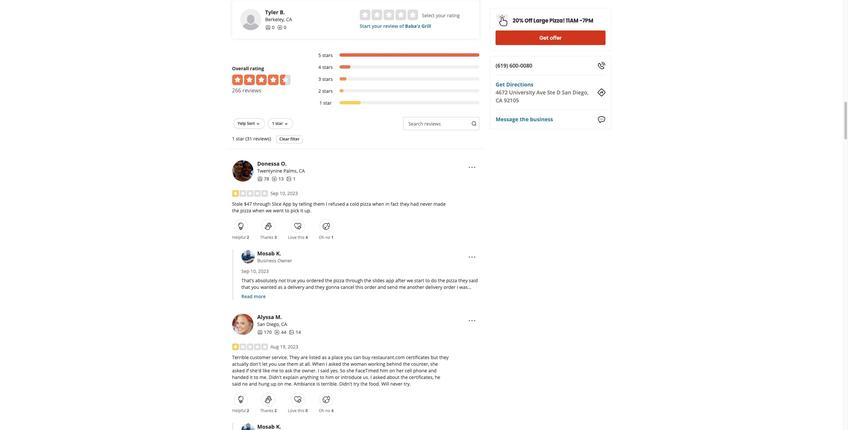 Task type: describe. For each thing, give the bounding box(es) containing it.
they up was
[[459, 277, 468, 284]]

stars for 3 stars
[[322, 76, 333, 82]]

san inside get directions 4672 university ave ste d san diego, ca 92105
[[562, 89, 572, 96]]

a right 19,
[[287, 344, 290, 350]]

pizza right do
[[446, 277, 457, 284]]

thanks 2
[[260, 408, 277, 414]]

photo of alyssa m. image
[[232, 314, 253, 335]]

sep for sep 10, 2023
[[271, 190, 279, 197]]

1 vertical spatial send
[[429, 297, 440, 304]]

helpful for alyssa m.
[[232, 408, 246, 414]]

delivery down the true
[[288, 284, 305, 290]]

2 stars
[[319, 88, 333, 94]]

start
[[360, 23, 371, 29]]

owner.
[[302, 368, 317, 374]]

through inside 'stole $47 through slice app by telling them i refused a cold pizza when in fact they had never made the pizza when we went to pick it up.'
[[253, 201, 271, 207]]

or inside terrible customer service. they are listed as a place you can buy restaurant.com certificates but they actually don't let you use them at all. when i asked the woman working behind the counter, she asked if she'd like me to ask the owner. i said yes. so she facetimed him on her cell phone and handed it to me. didn't explain anything to him or introduce us. i asked about the certificates, he said no and hung up on me. ambiance is terrible. didn't try the food. will never try.
[[335, 374, 340, 380]]

mosab
[[257, 250, 275, 257]]

pizza up without
[[334, 277, 345, 284]]

to left aug
[[262, 344, 267, 350]]

delivery up there
[[241, 337, 258, 343]]

1 down palms,
[[293, 176, 296, 182]]

4.5 star rating image
[[232, 75, 291, 85]]

the inside button
[[520, 116, 529, 123]]

2 vertical spatial came
[[391, 350, 403, 357]]

0 vertical spatial told
[[362, 297, 370, 304]]

tyler b. link
[[265, 9, 285, 16]]

without
[[323, 304, 339, 310]]

order down one at the left of the page
[[328, 337, 340, 343]]

twentynine
[[257, 168, 282, 174]]

ca inside donessa o. twentynine palms, ca
[[299, 168, 305, 174]]

it right "from"
[[405, 317, 408, 323]]

no left (1 reaction) element
[[326, 235, 330, 240]]

love for m.
[[288, 408, 297, 414]]

donessa o. twentynine palms, ca
[[257, 160, 305, 174]]

wanted
[[261, 284, 277, 290]]

filter reviews by 4 stars rating element
[[312, 64, 480, 71]]

0 horizontal spatial that
[[241, 284, 250, 290]]

anything
[[300, 374, 319, 380]]

on down who on the left bottom of the page
[[341, 337, 347, 343]]

1 vertical spatial we
[[407, 277, 413, 284]]

7pm
[[583, 17, 594, 24]]

1 horizontal spatial cancel
[[341, 284, 354, 290]]

delivery down do
[[426, 284, 443, 290]]

not left the true
[[279, 277, 286, 284]]

a left rat
[[412, 350, 415, 357]]

order up without
[[315, 291, 327, 297]]

so right colt
[[367, 291, 372, 297]]

bad
[[299, 317, 307, 323]]

to up terrible. on the left of the page
[[320, 374, 324, 380]]

1 horizontal spatial free
[[440, 324, 449, 330]]

2 horizontal spatial can
[[443, 311, 451, 317]]

start
[[414, 277, 424, 284]]

no down beads
[[241, 330, 247, 337]]

0 vertical spatial ordered
[[307, 277, 324, 284]]

0 vertical spatial just
[[268, 304, 275, 310]]

will left go
[[251, 330, 258, 337]]

donessa
[[257, 160, 280, 167]]

thanks for alyssa
[[260, 408, 274, 414]]

4 for love this 4
[[306, 235, 308, 240]]

this inside "sep 10, 2023 that's absolutely not true you ordered the pizza through the slides app after we start to do the pizza they said that you wanted as a delivery and they gonna cancel this order and send me another delivery order i was waiting till i get the other delivery order your pizza kit colt so i can give it to the homeless people then you show up after almost 1 hour asking for your pizza and i told you that the slice does not send the delivery order. they just cancel the first order without sending the other order so i thought you will not be coming. nobody will come to pick up the pizza and it's already been almost an hour or even more so i can give the beads away before it goes bad to an ed before that they could benefit from it when you came i offered you to give you the pizza. i told you it will take me 10 minutes to make you and your fresh pizza for free and you said no i will go so it's not my fault it's you the one who ordered the cup order and then you change your mind to a delivery order but you don't change the order on the system so after an hour you came asking for your pizza i offer you to give you a free pizza fresh just you gonna wait 10 minutes and i remember you you remember me so there is no way to lie to each other you declined the offer and you came like a rat and speaking shit on my behind we aren't safe to steal your $47 we don't care about your $47 your $47 will not make us rich but when you gonna tell a story to people try to be honest"
[[356, 284, 363, 290]]

1 vertical spatial other
[[367, 304, 379, 310]]

will up away
[[260, 311, 267, 317]]

5 stars
[[319, 52, 333, 58]]

fault
[[295, 330, 305, 337]]

0 vertical spatial people
[[434, 291, 449, 297]]

0 horizontal spatial 3
[[275, 235, 277, 240]]

ambiance
[[294, 381, 315, 387]]

off
[[525, 17, 533, 24]]

10, for sep 10, 2023 that's absolutely not true you ordered the pizza through the slides app after we start to do the pizza they said that you wanted as a delivery and they gonna cancel this order and send me another delivery order i was waiting till i get the other delivery order your pizza kit colt so i can give it to the homeless people then you show up after almost 1 hour asking for your pizza and i told you that the slice does not send the delivery order. they just cancel the first order without sending the other order so i thought you will not be coming. nobody will come to pick up the pizza and it's already been almost an hour or even more so i can give the beads away before it goes bad to an ed before that they could benefit from it when you came i offered you to give you the pizza. i told you it will take me 10 minutes to make you and your fresh pizza for free and you said no i will go so it's not my fault it's you the one who ordered the cup order and then you change your mind to a delivery order but you don't change the order on the system so after an hour you came asking for your pizza i offer you to give you a free pizza fresh just you gonna wait 10 minutes and i remember you you remember me so there is no way to lie to each other you declined the offer and you came like a rat and speaking shit on my behind we aren't safe to steal your $47 we don't care about your $47 your $47 will not make us rich but when you gonna tell a story to people try to be honest
[[251, 268, 257, 274]]

order.
[[241, 304, 255, 310]]

certificates
[[406, 354, 430, 361]]

when down shit
[[449, 364, 461, 370]]

steal
[[279, 364, 289, 370]]

1 star for '1 star' popup button at the left top
[[272, 121, 283, 126]]

1 menu image from the top
[[468, 317, 476, 325]]

k.
[[276, 250, 281, 257]]

no left way
[[265, 350, 271, 357]]

1 horizontal spatial 0
[[284, 24, 287, 30]]

2 vertical spatial hour
[[397, 337, 408, 343]]

(4 reactions) element for oh no 4
[[331, 408, 334, 414]]

0 horizontal spatial it's
[[272, 330, 278, 337]]

in
[[386, 201, 390, 207]]

14
[[296, 329, 301, 335]]

handed
[[232, 374, 249, 380]]

there
[[248, 350, 259, 357]]

a inside terrible customer service. they are listed as a place you can buy restaurant.com certificates but they actually don't let you use them at all. when i asked the woman working behind the counter, she asked if she'd like me to ask the owner. i said yes. so she facetimed him on her cell phone and handed it to me. didn't explain anything to him or introduce us. i asked about the certificates, he said no and hung up on me. ambiance is terrible. didn't try the food. will never try.
[[328, 354, 331, 361]]

2 for donessa's (2 reactions) element
[[247, 235, 249, 240]]

friends element for donessa o.
[[257, 176, 269, 182]]

1 horizontal spatial make
[[412, 364, 424, 370]]

ca inside alyssa m. san diego, ca
[[281, 321, 287, 327]]

first
[[300, 304, 308, 310]]

not left coming.
[[438, 304, 445, 310]]

search
[[409, 121, 423, 127]]

0 horizontal spatial me.
[[260, 374, 268, 380]]

0 vertical spatial him
[[380, 368, 388, 374]]

they up without
[[315, 284, 325, 290]]

0 horizontal spatial other
[[283, 291, 295, 297]]

(2 reactions) element left love this 0
[[275, 408, 277, 414]]

2 vertical spatial offer
[[361, 350, 371, 357]]

colt
[[357, 291, 365, 297]]

overall
[[232, 65, 249, 72]]

2023 for donessa o.
[[287, 190, 298, 197]]

up.
[[305, 207, 312, 214]]

photo of tyler b. image
[[240, 9, 261, 30]]

(3 reactions) element
[[275, 235, 277, 240]]

go
[[259, 330, 265, 337]]

reviews for 266 reviews
[[243, 87, 261, 94]]

had
[[411, 201, 419, 207]]

1 inside popup button
[[272, 121, 274, 126]]

them inside terrible customer service. they are listed as a place you can buy restaurant.com certificates but they actually don't let you use them at all. when i asked the woman working behind the counter, she asked if she'd like me to ask the owner. i said yes. so she facetimed him on her cell phone and handed it to me. didn't explain anything to him or introduce us. i asked about the certificates, he said no and hung up on me. ambiance is terrible. didn't try the food. will never try.
[[287, 361, 298, 367]]

0 horizontal spatial make
[[365, 324, 377, 330]]

0 vertical spatial fresh
[[408, 324, 420, 330]]

restaurant.com
[[372, 354, 405, 361]]

customer
[[250, 354, 271, 361]]

2 horizontal spatial that
[[380, 297, 389, 304]]

san inside alyssa m. san diego, ca
[[257, 321, 265, 327]]

yes.
[[331, 368, 339, 374]]

0 horizontal spatial minutes
[[341, 324, 359, 330]]

to inside 'stole $47 through slice app by telling them i refused a cold pizza when in fact they had never made the pizza when we went to pick it up.'
[[285, 207, 290, 214]]

1 horizontal spatial my
[[469, 350, 476, 357]]

photos element for donessa o.
[[287, 176, 296, 182]]

m.
[[276, 314, 282, 321]]

this for m.
[[298, 408, 305, 414]]

stars for 5 stars
[[322, 52, 333, 58]]

2 menu image from the top
[[468, 426, 476, 430]]

alyssa m. link
[[257, 314, 282, 321]]

delivery up first
[[296, 291, 313, 297]]

it right m.
[[284, 317, 286, 323]]

0 vertical spatial 4
[[319, 64, 321, 70]]

not down homeless
[[421, 297, 428, 304]]

said up coming.
[[469, 277, 478, 284]]

1 inside 'element'
[[320, 100, 322, 106]]

1 before from the left
[[268, 317, 282, 323]]

aren't
[[250, 364, 262, 370]]

16 photos v2 image for alyssa m.
[[289, 330, 294, 335]]

1 vertical spatial 10
[[368, 344, 374, 350]]

0 horizontal spatial for
[[319, 297, 325, 304]]

coming.
[[453, 304, 470, 310]]

2 horizontal spatial gonna
[[343, 344, 357, 350]]

nobody
[[241, 311, 259, 317]]

pizza up sending
[[337, 297, 348, 304]]

service.
[[272, 354, 288, 361]]

pick inside "sep 10, 2023 that's absolutely not true you ordered the pizza through the slides app after we start to do the pizza they said that you wanted as a delivery and they gonna cancel this order and send me another delivery order i was waiting till i get the other delivery order your pizza kit colt so i can give it to the homeless people then you show up after almost 1 hour asking for your pizza and i told you that the slice does not send the delivery order. they just cancel the first order without sending the other order so i thought you will not be coming. nobody will come to pick up the pizza and it's already been almost an hour or even more so i can give the beads away before it goes bad to an ed before that they could benefit from it when you came i offered you to give you the pizza. i told you it will take me 10 minutes to make you and your fresh pizza for free and you said no i will go so it's not my fault it's you the one who ordered the cup order and then you change your mind to a delivery order but you don't change the order on the system so after an hour you came asking for your pizza i offer you to give you a free pizza fresh just you gonna wait 10 minutes and i remember you you remember me so there is no way to lie to each other you declined the offer and you came like a rat and speaking shit on my behind we aren't safe to steal your $47 we don't care about your $47 your $47 will not make us rich but when you gonna tell a story to people try to be honest"
[[287, 311, 296, 317]]

delivery up coming.
[[449, 297, 466, 304]]

to down she'd
[[254, 374, 258, 380]]

overall rating
[[232, 65, 264, 72]]

on left her
[[390, 368, 395, 374]]

said down the handed on the left
[[232, 381, 241, 387]]

said down when
[[321, 368, 329, 374]]

will down homeless
[[430, 304, 437, 310]]

who
[[340, 330, 350, 337]]

sep 10, 2023
[[271, 190, 298, 197]]

2 horizontal spatial asked
[[373, 374, 386, 380]]

rich
[[431, 364, 439, 370]]

1 inside "sep 10, 2023 that's absolutely not true you ordered the pizza through the slides app after we start to do the pizza they said that you wanted as a delivery and they gonna cancel this order and send me another delivery order i was waiting till i get the other delivery order your pizza kit colt so i can give it to the homeless people then you show up after almost 1 hour asking for your pizza and i told you that the slice does not send the delivery order. they just cancel the first order without sending the other order so i thought you will not be coming. nobody will come to pick up the pizza and it's already been almost an hour or even more so i can give the beads away before it goes bad to an ed before that they could benefit from it when you came i offered you to give you the pizza. i told you it will take me 10 minutes to make you and your fresh pizza for free and you said no i will go so it's not my fault it's you the one who ordered the cup order and then you change your mind to a delivery order but you don't change the order on the system so after an hour you came asking for your pizza i offer you to give you a free pizza fresh just you gonna wait 10 minutes and i remember you you remember me so there is no way to lie to each other you declined the offer and you came like a rat and speaking shit on my behind we aren't safe to steal your $47 we don't care about your $47 your $47 will not make us rich but when you gonna tell a story to people try to be honest"
[[288, 297, 291, 304]]

4 stars
[[319, 64, 333, 70]]

0 horizontal spatial up
[[254, 297, 260, 304]]

introduce
[[341, 374, 362, 380]]

2 horizontal spatial for
[[446, 337, 452, 343]]

diego, inside get directions 4672 university ave ste d san diego, ca 92105
[[573, 89, 589, 96]]

thought
[[402, 304, 419, 310]]

so left there
[[241, 350, 246, 357]]

give down beads
[[241, 324, 250, 330]]

not down pizza.
[[279, 330, 286, 337]]

to down use
[[279, 368, 284, 374]]

1 horizontal spatial came
[[418, 337, 430, 343]]

1 horizontal spatial be
[[446, 304, 452, 310]]

0 horizontal spatial be
[[314, 370, 320, 376]]

business
[[530, 116, 553, 123]]

1 star rating image for alyssa m.
[[232, 344, 268, 350]]

1 horizontal spatial for
[[433, 324, 439, 330]]

pizza up rat
[[421, 324, 432, 330]]

slice
[[272, 201, 282, 207]]

1 horizontal spatial me.
[[285, 381, 293, 387]]

order right first
[[309, 304, 321, 310]]

0 horizontal spatial but
[[273, 337, 280, 343]]

1 horizontal spatial it's
[[306, 330, 312, 337]]

like inside "sep 10, 2023 that's absolutely not true you ordered the pizza through the slides app after we start to do the pizza they said that you wanted as a delivery and they gonna cancel this order and send me another delivery order i was waiting till i get the other delivery order your pizza kit colt so i can give it to the homeless people then you show up after almost 1 hour asking for your pizza and i told you that the slice does not send the delivery order. they just cancel the first order without sending the other order so i thought you will not be coming. nobody will come to pick up the pizza and it's already been almost an hour or even more so i can give the beads away before it goes bad to an ed before that they could benefit from it when you came i offered you to give you the pizza. i told you it will take me 10 minutes to make you and your fresh pizza for free and you said no i will go so it's not my fault it's you the one who ordered the cup order and then you change your mind to a delivery order but you don't change the order on the system so after an hour you came asking for your pizza i offer you to give you a free pizza fresh just you gonna wait 10 minutes and i remember you you remember me so there is no way to lie to each other you declined the offer and you came like a rat and speaking shit on my behind we aren't safe to steal your $47 we don't care about your $47 your $47 will not make us rich but when you gonna tell a story to people try to be honest"
[[404, 350, 411, 357]]

0 horizontal spatial she
[[347, 368, 354, 374]]

(1 reaction) element
[[331, 235, 334, 240]]

give up way
[[268, 344, 277, 350]]

not left counter,
[[403, 364, 411, 370]]

working
[[368, 361, 386, 367]]

stars for 2 stars
[[322, 88, 333, 94]]

a right wanted
[[284, 284, 286, 290]]

2 vertical spatial gonna
[[241, 370, 255, 376]]

1 horizontal spatial after
[[379, 337, 389, 343]]

2 horizontal spatial it's
[[334, 311, 339, 317]]

way
[[272, 350, 280, 357]]

1 horizontal spatial gonna
[[326, 284, 340, 290]]

large
[[534, 17, 549, 24]]

reviews element for o.
[[272, 176, 284, 182]]

20% off large pizza! 11am -7pm
[[513, 17, 594, 24]]

0 vertical spatial came
[[432, 317, 443, 323]]

declined
[[333, 350, 351, 357]]

more inside "sep 10, 2023 that's absolutely not true you ordered the pizza through the slides app after we start to do the pizza they said that you wanted as a delivery and they gonna cancel this order and send me another delivery order i was waiting till i get the other delivery order your pizza kit colt so i can give it to the homeless people then you show up after almost 1 hour asking for your pizza and i told you that the slice does not send the delivery order. they just cancel the first order without sending the other order so i thought you will not be coming. nobody will come to pick up the pizza and it's already been almost an hour or even more so i can give the beads away before it goes bad to an ed before that they could benefit from it when you came i offered you to give you the pizza. i told you it will take me 10 minutes to make you and your fresh pizza for free and you said no i will go so it's not my fault it's you the one who ordered the cup order and then you change your mind to a delivery order but you don't change the order on the system so after an hour you came asking for your pizza i offer you to give you a free pizza fresh just you gonna wait 10 minutes and i remember you you remember me so there is no way to lie to each other you declined the offer and you came like a rat and speaking shit on my behind we aren't safe to steal your $47 we don't care about your $47 your $47 will not make us rich but when you gonna tell a story to people try to be honest"
[[422, 311, 433, 317]]

1 horizontal spatial 3
[[319, 76, 321, 82]]

0 horizontal spatial didn't
[[269, 374, 282, 380]]

0 horizontal spatial free
[[291, 344, 299, 350]]

0 horizontal spatial fresh
[[313, 344, 324, 350]]

fact
[[391, 201, 399, 207]]

to right bad
[[308, 317, 313, 323]]

so up "from"
[[393, 304, 398, 310]]

0 vertical spatial almost
[[273, 297, 287, 304]]

buy
[[362, 354, 371, 361]]

0 horizontal spatial star
[[236, 136, 244, 142]]

1 horizontal spatial other
[[311, 350, 322, 357]]

will left cell
[[395, 364, 402, 370]]

pizza up "ed"
[[312, 311, 323, 317]]

give up offered
[[452, 311, 461, 317]]

1 horizontal spatial almost
[[370, 311, 385, 317]]

friends element for alyssa m.
[[257, 329, 272, 336]]

no inside terrible customer service. they are listed as a place you can buy restaurant.com certificates but they actually don't let you use them at all. when i asked the woman working behind the counter, she asked if she'd like me to ask the owner. i said yes. so she facetimed him on her cell phone and handed it to me. didn't explain anything to him or introduce us. i asked about the certificates, he said no and hung up on me. ambiance is terrible. didn't try the food. will never try.
[[242, 381, 248, 387]]

(4 reactions) element for love this 4
[[306, 235, 308, 240]]

sep for sep 10, 2023 that's absolutely not true you ordered the pizza through the slides app after we start to do the pizza they said that you wanted as a delivery and they gonna cancel this order and send me another delivery order i was waiting till i get the other delivery order your pizza kit colt so i can give it to the homeless people then you show up after almost 1 hour asking for your pizza and i told you that the slice does not send the delivery order. they just cancel the first order without sending the other order so i thought you will not be coming. nobody will come to pick up the pizza and it's already been almost an hour or even more so i can give the beads away before it goes bad to an ed before that they could benefit from it when you came i offered you to give you the pizza. i told you it will take me 10 minutes to make you and your fresh pizza for free and you said no i will go so it's not my fault it's you the one who ordered the cup order and then you change your mind to a delivery order but you don't change the order on the system so after an hour you came asking for your pizza i offer you to give you a free pizza fresh just you gonna wait 10 minutes and i remember you you remember me so there is no way to lie to each other you declined the offer and you came like a rat and speaking shit on my behind we aren't safe to steal your $47 we don't care about your $47 your $47 will not make us rich but when you gonna tell a story to people try to be honest
[[241, 268, 249, 274]]

reviews element for m.
[[275, 329, 287, 336]]

1 vertical spatial asking
[[431, 337, 445, 343]]

0 vertical spatial an
[[386, 311, 391, 317]]

order down the slides
[[365, 284, 377, 290]]

so down cup
[[373, 337, 378, 343]]

4672
[[496, 89, 508, 96]]

so right go
[[266, 330, 271, 337]]

2 menu image from the top
[[468, 253, 476, 261]]

to right mind
[[470, 330, 475, 337]]

0 vertical spatial asking
[[304, 297, 318, 304]]

love this 4
[[288, 235, 308, 240]]

order up benefit
[[380, 304, 392, 310]]

said up mind
[[469, 324, 478, 330]]

1 vertical spatial didn't
[[340, 381, 352, 387]]

select
[[422, 12, 435, 19]]

0 horizontal spatial then
[[410, 330, 420, 337]]

pizza up each
[[301, 344, 312, 350]]

benefit
[[377, 317, 392, 323]]

to down could
[[360, 324, 364, 330]]

love this 0
[[288, 408, 308, 414]]

up inside terrible customer service. they are listed as a place you can buy restaurant.com certificates but they actually don't let you use them at all. when i asked the woman working behind the counter, she asked if she'd like me to ask the owner. i said yes. so she facetimed him on her cell phone and handed it to me. didn't explain anything to him or introduce us. i asked about the certificates, he said no and hung up on me. ambiance is terrible. didn't try the food. will never try.
[[271, 381, 277, 387]]

safe
[[263, 364, 272, 370]]

is inside "sep 10, 2023 that's absolutely not true you ordered the pizza through the slides app after we start to do the pizza they said that you wanted as a delivery and they gonna cancel this order and send me another delivery order i was waiting till i get the other delivery order your pizza kit colt so i can give it to the homeless people then you show up after almost 1 hour asking for your pizza and i told you that the slice does not send the delivery order. they just cancel the first order without sending the other order so i thought you will not be coming. nobody will come to pick up the pizza and it's already been almost an hour or even more so i can give the beads away before it goes bad to an ed before that they could benefit from it when you came i offered you to give you the pizza. i told you it will take me 10 minutes to make you and your fresh pizza for free and you said no i will go so it's not my fault it's you the one who ordered the cup order and then you change your mind to a delivery order but you don't change the order on the system so after an hour you came asking for your pizza i offer you to give you a free pizza fresh just you gonna wait 10 minutes and i remember you you remember me so there is no way to lie to each other you declined the offer and you came like a rat and speaking shit on my behind we aren't safe to steal your $47 we don't care about your $47 your $47 will not make us rich but when you gonna tell a story to people try to be honest"
[[260, 350, 264, 357]]

2 horizontal spatial after
[[396, 277, 406, 284]]

hung
[[259, 381, 270, 387]]

through inside "sep 10, 2023 that's absolutely not true you ordered the pizza through the slides app after we start to do the pizza they said that you wanted as a delivery and they gonna cancel this order and send me another delivery order i was waiting till i get the other delivery order your pizza kit colt so i can give it to the homeless people then you show up after almost 1 hour asking for your pizza and i told you that the slice does not send the delivery order. they just cancel the first order without sending the other order so i thought you will not be coming. nobody will come to pick up the pizza and it's already been almost an hour or even more so i can give the beads away before it goes bad to an ed before that they could benefit from it when you came i offered you to give you the pizza. i told you it will take me 10 minutes to make you and your fresh pizza for free and you said no i will go so it's not my fault it's you the one who ordered the cup order and then you change your mind to a delivery order but you don't change the order on the system so after an hour you came asking for your pizza i offer you to give you a free pizza fresh just you gonna wait 10 minutes and i remember you you remember me so there is no way to lie to each other you declined the offer and you came like a rat and speaking shit on my behind we aren't safe to steal your $47 we don't care about your $47 your $47 will not make us rich but when you gonna tell a story to people try to be honest"
[[346, 277, 363, 284]]

$47 inside 'stole $47 through slice app by telling them i refused a cold pizza when in fact they had never made the pizza when we went to pick it up.'
[[244, 201, 252, 207]]

pizza down mind
[[464, 337, 475, 343]]

away
[[256, 317, 267, 323]]

order right cup
[[387, 330, 399, 337]]

by
[[293, 201, 298, 207]]

$47 down are
[[301, 364, 309, 370]]

0 horizontal spatial rating
[[250, 65, 264, 72]]

to right 'come'
[[281, 311, 286, 317]]

it down bad
[[304, 324, 306, 330]]

on down the "explain"
[[278, 381, 283, 387]]

to down steal
[[280, 370, 284, 376]]

oh no 4
[[319, 408, 334, 414]]

1 vertical spatial ordered
[[351, 330, 368, 337]]

1 horizontal spatial minutes
[[375, 344, 393, 350]]

beads
[[241, 317, 255, 323]]

get for get offer
[[540, 34, 549, 42]]

1 horizontal spatial can
[[375, 291, 383, 297]]

all.
[[305, 361, 311, 367]]

will
[[381, 381, 389, 387]]

pizza right cold
[[360, 201, 371, 207]]

it down the "app"
[[394, 291, 397, 297]]

care
[[330, 364, 339, 370]]

1 vertical spatial an
[[314, 317, 320, 323]]

read more
[[241, 293, 266, 300]]

0 horizontal spatial him
[[326, 374, 334, 380]]

0 horizontal spatial 10
[[334, 324, 340, 330]]

are
[[301, 354, 308, 361]]

certificates,
[[409, 374, 434, 380]]

slice
[[399, 297, 408, 304]]

1 vertical spatial cancel
[[277, 304, 290, 310]]

to up "slice" at the bottom
[[398, 291, 402, 297]]

1 vertical spatial offer
[[241, 344, 252, 350]]

92105
[[504, 97, 519, 104]]

4 for oh no 4
[[331, 408, 334, 414]]

0 horizontal spatial 0
[[272, 24, 275, 30]]

them inside 'stole $47 through slice app by telling them i refused a cold pizza when in fact they had never made the pizza when we went to pick it up.'
[[313, 201, 325, 207]]

helpful 2 for donessa o.
[[232, 235, 249, 240]]

2 vertical spatial that
[[343, 317, 352, 323]]

1 down 'stole $47 through slice app by telling them i refused a cold pizza when in fact they had never made the pizza when we went to pick it up.'
[[331, 235, 334, 240]]

0 vertical spatial hour
[[292, 297, 303, 304]]

a right tell
[[264, 370, 267, 376]]

1 menu image from the top
[[468, 163, 476, 171]]

1 horizontal spatial asked
[[329, 361, 341, 367]]

will left take
[[308, 324, 315, 330]]

donessa o. link
[[257, 160, 287, 167]]

to left do
[[426, 277, 430, 284]]

pizza left kit
[[339, 291, 350, 297]]

her
[[396, 368, 404, 374]]

true
[[287, 277, 296, 284]]

message
[[496, 116, 519, 123]]

oh for alyssa m.
[[319, 408, 325, 414]]

1 horizontal spatial just
[[325, 344, 333, 350]]

0 vertical spatial change
[[430, 330, 446, 337]]

1 vertical spatial after
[[261, 297, 271, 304]]

(31
[[246, 136, 252, 142]]

rating element
[[360, 10, 418, 20]]

2 for (2 reactions) element on the left of love this 0
[[275, 408, 277, 414]]

0 horizontal spatial don't
[[291, 337, 302, 343]]

on right shit
[[462, 350, 468, 357]]

2023 for alyssa m.
[[288, 344, 298, 350]]

search image
[[472, 121, 477, 126]]

0 horizontal spatial my
[[287, 330, 294, 337]]

helpful for donessa o.
[[232, 235, 246, 240]]

1 vertical spatial told
[[285, 324, 293, 330]]

rat
[[416, 350, 422, 357]]

diego, inside alyssa m. san diego, ca
[[267, 321, 280, 327]]

to right the lie
[[293, 350, 298, 357]]

place
[[332, 354, 343, 361]]

1 vertical spatial asked
[[232, 368, 245, 374]]

$47 down restaurant.com
[[386, 364, 394, 370]]

order down go
[[260, 337, 272, 343]]

(0 reactions) element
[[306, 408, 308, 414]]

ca inside tyler b. berkeley, ca
[[286, 16, 292, 22]]

order left was
[[444, 284, 456, 290]]

1 vertical spatial change
[[303, 337, 318, 343]]

no right (0 reactions) element
[[326, 408, 330, 414]]

16 friends v2 image
[[257, 176, 263, 182]]

try.
[[404, 381, 411, 387]]

one
[[331, 330, 339, 337]]

1 vertical spatial up
[[297, 311, 302, 317]]

2 vertical spatial but
[[441, 364, 448, 370]]

use
[[278, 361, 286, 367]]

1 horizontal spatial we
[[311, 364, 317, 370]]

when left "went"
[[253, 207, 265, 214]]

they inside terrible customer service. they are listed as a place you can buy restaurant.com certificates but they actually don't let you use them at all. when i asked the woman working behind the counter, she asked if she'd like me to ask the owner. i said yes. so she facetimed him on her cell phone and handed it to me. didn't explain anything to him or introduce us. i asked about the certificates, he said no and hung up on me. ambiance is terrible. didn't try the food. will never try.
[[289, 354, 300, 361]]

so right the even
[[434, 311, 439, 317]]

pizza down stole
[[240, 207, 251, 214]]



Task type: locate. For each thing, give the bounding box(es) containing it.
as
[[278, 284, 283, 290], [322, 354, 327, 361]]

friends element containing 170
[[257, 329, 272, 336]]

0 horizontal spatial as
[[278, 284, 283, 290]]

0 horizontal spatial told
[[285, 324, 293, 330]]

1 horizontal spatial rating
[[447, 12, 460, 19]]

get up the 4672
[[496, 81, 505, 88]]

2 vertical spatial friends element
[[257, 329, 272, 336]]

0 vertical spatial helpful 2
[[232, 235, 249, 240]]

tell
[[256, 370, 263, 376]]

people down steal
[[286, 370, 300, 376]]

send
[[387, 284, 398, 290], [429, 297, 440, 304]]

ste
[[548, 89, 556, 96]]

1 stars from the top
[[322, 52, 333, 58]]

16 chevron down v2 image up clear
[[284, 121, 289, 127]]

but up rich
[[431, 354, 438, 361]]

me.
[[260, 374, 268, 380], [285, 381, 293, 387]]

they
[[256, 304, 266, 310], [289, 354, 300, 361]]

didn't up hung
[[269, 374, 282, 380]]

before up pizza.
[[268, 317, 282, 323]]

already
[[341, 311, 357, 317]]

slides
[[373, 277, 385, 284]]

ca inside get directions 4672 university ave ste d san diego, ca 92105
[[496, 97, 503, 104]]

they right fact
[[400, 201, 409, 207]]

asking
[[304, 297, 318, 304], [431, 337, 445, 343]]

speaking
[[433, 350, 452, 357]]

the inside 'stole $47 through slice app by telling them i refused a cold pizza when in fact they had never made the pizza when we went to pick it up.'
[[232, 207, 239, 214]]

16 chevron down v2 image for star
[[284, 121, 289, 127]]

16 review v2 image left the 44
[[275, 330, 280, 335]]

as inside "sep 10, 2023 that's absolutely not true you ordered the pizza through the slides app after we start to do the pizza they said that you wanted as a delivery and they gonna cancel this order and send me another delivery order i was waiting till i get the other delivery order your pizza kit colt so i can give it to the homeless people then you show up after almost 1 hour asking for your pizza and i told you that the slice does not send the delivery order. they just cancel the first order without sending the other order so i thought you will not be coming. nobody will come to pick up the pizza and it's already been almost an hour or even more so i can give the beads away before it goes bad to an ed before that they could benefit from it when you came i offered you to give you the pizza. i told you it will take me 10 minutes to make you and your fresh pizza for free and you said no i will go so it's not my fault it's you the one who ordered the cup order and then you change your mind to a delivery order but you don't change the order on the system so after an hour you came asking for your pizza i offer you to give you a free pizza fresh just you gonna wait 10 minutes and i remember you you remember me so there is no way to lie to each other you declined the offer and you came like a rat and speaking shit on my behind we aren't safe to steal your $47 we don't care about your $47 your $47 will not make us rich but when you gonna tell a story to people try to be honest"
[[278, 284, 283, 290]]

it inside 'stole $47 through slice app by telling them i refused a cold pizza when in fact they had never made the pizza when we went to pick it up.'
[[301, 207, 303, 214]]

cancel
[[341, 284, 354, 290], [277, 304, 290, 310]]

1 1 star rating image from the top
[[232, 190, 268, 197]]

reviews element for b.
[[277, 24, 287, 31]]

1 horizontal spatial as
[[322, 354, 327, 361]]

1 vertical spatial 2023
[[258, 268, 269, 274]]

they down been
[[353, 317, 363, 323]]

0080
[[521, 62, 533, 69]]

oh no 1
[[319, 235, 334, 240]]

4 left oh no 1
[[306, 235, 308, 240]]

star inside popup button
[[276, 121, 283, 126]]

photos element containing 1
[[287, 176, 296, 182]]

1 vertical spatial came
[[418, 337, 430, 343]]

16 review v2 image
[[272, 176, 277, 182]]

0 vertical spatial 10
[[334, 324, 340, 330]]

refused
[[329, 201, 345, 207]]

(2 reactions) element for alyssa
[[247, 408, 249, 414]]

a inside 'stole $47 through slice app by telling them i refused a cold pizza when in fact they had never made the pizza when we went to pick it up.'
[[346, 201, 349, 207]]

0 horizontal spatial diego,
[[267, 321, 280, 327]]

1 star
[[320, 100, 332, 106], [272, 121, 283, 126]]

get directions 4672 university ave ste d san diego, ca 92105
[[496, 81, 589, 104]]

78
[[264, 176, 269, 182]]

reviews element
[[277, 24, 287, 31], [272, 176, 284, 182], [275, 329, 287, 336]]

when down the even
[[409, 317, 421, 323]]

16 chevron down v2 image for sort
[[256, 121, 261, 127]]

we down listed
[[311, 364, 317, 370]]

1 horizontal spatial star
[[276, 121, 283, 126]]

reviews element containing 44
[[275, 329, 287, 336]]

oh right (0 reactions) element
[[319, 408, 325, 414]]

helpful 2 for alyssa m.
[[232, 408, 249, 414]]

1 vertical spatial through
[[346, 277, 363, 284]]

photos element down palms,
[[287, 176, 296, 182]]

she'd
[[250, 368, 262, 374]]

ordered right the true
[[307, 277, 324, 284]]

alyssa
[[257, 314, 274, 321]]

order
[[365, 284, 377, 290], [444, 284, 456, 290], [315, 291, 327, 297], [309, 304, 321, 310], [380, 304, 392, 310], [387, 330, 399, 337], [260, 337, 272, 343], [328, 337, 340, 343]]

fresh
[[408, 324, 420, 330], [313, 344, 324, 350]]

filter reviews by 5 stars rating element
[[312, 52, 480, 59]]

get inside get directions 4672 university ave ste d san diego, ca 92105
[[496, 81, 505, 88]]

reviews element containing 0
[[277, 24, 287, 31]]

1 vertical spatial rating
[[250, 65, 264, 72]]

1 vertical spatial hour
[[393, 311, 403, 317]]

other up when
[[311, 350, 322, 357]]

1 star rating image for donessa o.
[[232, 190, 268, 197]]

1 horizontal spatial 4
[[319, 64, 321, 70]]

1 horizontal spatial 1 star
[[320, 100, 332, 106]]

star for '1 star' popup button at the left top
[[276, 121, 283, 126]]

about inside terrible customer service. they are listed as a place you can buy restaurant.com certificates but they actually don't let you use them at all. when i asked the woman working behind the counter, she asked if she'd like me to ask the owner. i said yes. so she facetimed him on her cell phone and handed it to me. didn't explain anything to him or introduce us. i asked about the certificates, he said no and hung up on me. ambiance is terrible. didn't try the food. will never try.
[[387, 374, 400, 380]]

2 thanks from the top
[[260, 408, 274, 414]]

helpful up photo of mosab k. at left
[[232, 235, 246, 240]]

stars down 4 stars
[[322, 76, 333, 82]]

2 vertical spatial an
[[391, 337, 396, 343]]

actually
[[232, 361, 249, 367]]

is inside terrible customer service. they are listed as a place you can buy restaurant.com certificates but they actually don't let you use them at all. when i asked the woman working behind the counter, she asked if she'd like me to ask the owner. i said yes. so she facetimed him on her cell phone and handed it to me. didn't explain anything to him or introduce us. i asked about the certificates, he said no and hung up on me. ambiance is terrible. didn't try the food. will never try.
[[317, 381, 320, 387]]

so
[[340, 368, 346, 374]]

or inside "sep 10, 2023 that's absolutely not true you ordered the pizza through the slides app after we start to do the pizza they said that you wanted as a delivery and they gonna cancel this order and send me another delivery order i was waiting till i get the other delivery order your pizza kit colt so i can give it to the homeless people then you show up after almost 1 hour asking for your pizza and i told you that the slice does not send the delivery order. they just cancel the first order without sending the other order so i thought you will not be coming. nobody will come to pick up the pizza and it's already been almost an hour or even more so i can give the beads away before it goes bad to an ed before that they could benefit from it when you came i offered you to give you the pizza. i told you it will take me 10 minutes to make you and your fresh pizza for free and you said no i will go so it's not my fault it's you the one who ordered the cup order and then you change your mind to a delivery order but you don't change the order on the system so after an hour you came asking for your pizza i offer you to give you a free pizza fresh just you gonna wait 10 minutes and i remember you you remember me so there is no way to lie to each other you declined the offer and you came like a rat and speaking shit on my behind we aren't safe to steal your $47 we don't care about your $47 your $47 will not make us rich but when you gonna tell a story to people try to be honest"
[[404, 311, 409, 317]]

ordered
[[307, 277, 324, 284], [351, 330, 368, 337]]

stars inside 'element'
[[322, 88, 333, 94]]

1 love from the top
[[288, 235, 297, 240]]

diego,
[[573, 89, 589, 96], [267, 321, 280, 327]]

2 horizontal spatial 0
[[306, 408, 308, 414]]

don't up honest on the left
[[318, 364, 329, 370]]

make down certificates
[[412, 364, 424, 370]]

0 horizontal spatial remember
[[406, 344, 429, 350]]

never
[[420, 201, 432, 207], [390, 381, 403, 387]]

photos element containing 14
[[289, 329, 301, 336]]

1
[[320, 100, 322, 106], [272, 121, 274, 126], [232, 136, 235, 142], [293, 176, 296, 182], [331, 235, 334, 240], [288, 297, 291, 304]]

offered
[[447, 317, 463, 323]]

1 horizontal spatial him
[[380, 368, 388, 374]]

then down the even
[[410, 330, 420, 337]]

1 horizontal spatial then
[[450, 291, 460, 297]]

1 thanks from the top
[[260, 235, 274, 240]]

1 vertical spatial that
[[380, 297, 389, 304]]

after
[[396, 277, 406, 284], [261, 297, 271, 304], [379, 337, 389, 343]]

0 horizontal spatial came
[[391, 350, 403, 357]]

ordered up system
[[351, 330, 368, 337]]

2 for (2 reactions) element for alyssa
[[247, 408, 249, 414]]

1 vertical spatial love
[[288, 408, 297, 414]]

try inside "sep 10, 2023 that's absolutely not true you ordered the pizza through the slides app after we start to do the pizza they said that you wanted as a delivery and they gonna cancel this order and send me another delivery order i was waiting till i get the other delivery order your pizza kit colt so i can give it to the homeless people then you show up after almost 1 hour asking for your pizza and i told you that the slice does not send the delivery order. they just cancel the first order without sending the other order so i thought you will not be coming. nobody will come to pick up the pizza and it's already been almost an hour or even more so i can give the beads away before it goes bad to an ed before that they could benefit from it when you came i offered you to give you the pizza. i told you it will take me 10 minutes to make you and your fresh pizza for free and you said no i will go so it's not my fault it's you the one who ordered the cup order and then you change your mind to a delivery order but you don't change the order on the system so after an hour you came asking for your pizza i offer you to give you a free pizza fresh just you gonna wait 10 minutes and i remember you you remember me so there is no way to lie to each other you declined the offer and you came like a rat and speaking shit on my behind we aren't safe to steal your $47 we don't care about your $47 your $47 will not make us rich but when you gonna tell a story to people try to be honest"
[[302, 370, 308, 376]]

don't down fault
[[291, 337, 302, 343]]

not
[[279, 277, 286, 284], [421, 297, 428, 304], [438, 304, 445, 310], [279, 330, 286, 337], [403, 364, 411, 370]]

2 stars from the top
[[322, 64, 333, 70]]

(2 reactions) element
[[247, 235, 249, 240], [247, 408, 249, 414], [275, 408, 277, 414]]

0 vertical spatial them
[[313, 201, 325, 207]]

menu image
[[468, 317, 476, 325], [468, 426, 476, 430]]

cancel up m.
[[277, 304, 290, 310]]

0 horizontal spatial asked
[[232, 368, 245, 374]]

0 horizontal spatial sep
[[241, 268, 249, 274]]

16 friends v2 image for alyssa
[[257, 330, 263, 335]]

16 photos v2 image
[[287, 176, 292, 182], [289, 330, 294, 335]]

(4 reactions) element left oh no 1
[[306, 235, 308, 240]]

will
[[430, 304, 437, 310], [260, 311, 267, 317], [308, 324, 315, 330], [251, 330, 258, 337], [395, 364, 402, 370]]

friends element down away
[[257, 329, 272, 336]]

16 review v2 image for m.
[[275, 330, 280, 335]]

offer inside get offer button
[[550, 34, 562, 42]]

friends element for tyler b.
[[265, 24, 275, 31]]

but inside terrible customer service. they are listed as a place you can buy restaurant.com certificates but they actually don't let you use them at all. when i asked the woman working behind the counter, she asked if she'd like me to ask the owner. i said yes. so she facetimed him on her cell phone and handed it to me. didn't explain anything to him or introduce us. i asked about the certificates, he said no and hung up on me. ambiance is terrible. didn't try the food. will never try.
[[431, 354, 438, 361]]

when left in
[[373, 201, 384, 207]]

(no rating) image
[[360, 10, 418, 20]]

1 vertical spatial about
[[387, 374, 400, 380]]

it
[[301, 207, 303, 214], [394, 291, 397, 297], [284, 317, 286, 323], [405, 317, 408, 323], [304, 324, 306, 330], [250, 374, 253, 380]]

stole $47 through slice app by telling them i refused a cold pizza when in fact they had never made the pizza when we went to pick it up.
[[232, 201, 446, 214]]

0 vertical spatial make
[[365, 324, 377, 330]]

she
[[431, 361, 438, 367], [347, 368, 354, 374]]

minutes up restaurant.com
[[375, 344, 393, 350]]

a left cold
[[346, 201, 349, 207]]

we
[[241, 364, 248, 370]]

0 horizontal spatial through
[[253, 201, 271, 207]]

0 vertical spatial diego,
[[573, 89, 589, 96]]

gonna up declined
[[343, 344, 357, 350]]

never inside terrible customer service. they are listed as a place you can buy restaurant.com certificates but they actually don't let you use them at all. when i asked the woman working behind the counter, she asked if she'd like me to ask the owner. i said yes. so she facetimed him on her cell phone and handed it to me. didn't explain anything to him or introduce us. i asked about the certificates, he said no and hung up on me. ambiance is terrible. didn't try the food. will never try.
[[390, 381, 403, 387]]

and
[[306, 284, 314, 290], [378, 284, 386, 290], [350, 297, 358, 304], [324, 311, 332, 317], [388, 324, 396, 330], [450, 324, 459, 330], [400, 330, 408, 337], [394, 344, 402, 350], [372, 350, 380, 357], [423, 350, 432, 357], [429, 368, 437, 374], [249, 381, 257, 387]]

16 review v2 image for b.
[[277, 25, 283, 30]]

2 vertical spatial can
[[354, 354, 361, 361]]

0 horizontal spatial send
[[387, 284, 398, 290]]

24 message v2 image
[[598, 116, 606, 124]]

at
[[300, 361, 304, 367]]

0 horizontal spatial or
[[335, 374, 340, 380]]

reviews for search reviews
[[425, 121, 441, 127]]

cup
[[378, 330, 386, 337]]

0 vertical spatial this
[[298, 235, 305, 240]]

(2 reactions) element for donessa
[[247, 235, 249, 240]]

get inside button
[[540, 34, 549, 42]]

16 review v2 image
[[277, 25, 283, 30], [275, 330, 280, 335]]

1 star rating image
[[232, 190, 268, 197], [232, 344, 268, 350]]

delivery
[[288, 284, 305, 290], [426, 284, 443, 290], [296, 291, 313, 297], [449, 297, 466, 304], [241, 337, 258, 343]]

up
[[254, 297, 260, 304], [297, 311, 302, 317], [271, 381, 277, 387]]

10 up one at the left of the page
[[334, 324, 340, 330]]

aug
[[271, 344, 279, 350]]

pick inside 'stole $47 through slice app by telling them i refused a cold pizza when in fact they had never made the pizza when we went to pick it up.'
[[291, 207, 299, 214]]

1 star inside popup button
[[272, 121, 283, 126]]

266 reviews
[[232, 87, 261, 94]]

to down all.
[[309, 370, 313, 376]]

try inside terrible customer service. they are listed as a place you can buy restaurant.com certificates but they actually don't let you use them at all. when i asked the woman working behind the counter, she asked if she'd like me to ask the owner. i said yes. so she facetimed him on her cell phone and handed it to me. didn't explain anything to him or introduce us. i asked about the certificates, he said no and hung up on me. ambiance is terrible. didn't try the food. will never try.
[[354, 381, 360, 387]]

just up place
[[325, 344, 333, 350]]

tyler b. berkeley, ca
[[265, 9, 292, 22]]

can inside terrible customer service. they are listed as a place you can buy restaurant.com certificates but they actually don't let you use them at all. when i asked the woman working behind the counter, she asked if she'd like me to ask the owner. i said yes. so she facetimed him on her cell phone and handed it to me. didn't explain anything to him or introduce us. i asked about the certificates, he said no and hung up on me. ambiance is terrible. didn't try the food. will never try.
[[354, 354, 361, 361]]

1 helpful from the top
[[232, 235, 246, 240]]

0 vertical spatial or
[[404, 311, 409, 317]]

2 helpful from the top
[[232, 408, 246, 414]]

1 horizontal spatial try
[[354, 381, 360, 387]]

photo of donessa o. image
[[232, 160, 253, 182]]

about inside "sep 10, 2023 that's absolutely not true you ordered the pizza through the slides app after we start to do the pizza they said that you wanted as a delivery and they gonna cancel this order and send me another delivery order i was waiting till i get the other delivery order your pizza kit colt so i can give it to the homeless people then you show up after almost 1 hour asking for your pizza and i told you that the slice does not send the delivery order. they just cancel the first order without sending the other order so i thought you will not be coming. nobody will come to pick up the pizza and it's already been almost an hour or even more so i can give the beads away before it goes bad to an ed before that they could benefit from it when you came i offered you to give you the pizza. i told you it will take me 10 minutes to make you and your fresh pizza for free and you said no i will go so it's not my fault it's you the one who ordered the cup order and then you change your mind to a delivery order but you don't change the order on the system so after an hour you came asking for your pizza i offer you to give you a free pizza fresh just you gonna wait 10 minutes and i remember you you remember me so there is no way to lie to each other you declined the offer and you came like a rat and speaking shit on my behind we aren't safe to steal your $47 we don't care about your $47 your $47 will not make us rich but when you gonna tell a story to people try to be honest"
[[341, 364, 353, 370]]

1 horizontal spatial change
[[430, 330, 446, 337]]

my right shit
[[469, 350, 476, 357]]

1 star for filter reviews by 1 star rating 'element'
[[320, 100, 332, 106]]

1 horizontal spatial didn't
[[340, 381, 352, 387]]

2 helpful 2 from the top
[[232, 408, 249, 414]]

after down cup
[[379, 337, 389, 343]]

16 friends v2 image for tyler
[[265, 25, 271, 30]]

love
[[288, 235, 297, 240], [288, 408, 297, 414]]

1 vertical spatial like
[[263, 368, 270, 374]]

more
[[254, 293, 266, 300], [422, 311, 433, 317]]

1 vertical spatial gonna
[[343, 344, 357, 350]]

we inside 'stole $47 through slice app by telling them i refused a cold pizza when in fact they had never made the pizza when we went to pick it up.'
[[266, 207, 272, 214]]

16 friends v2 image left the 170
[[257, 330, 263, 335]]

offer down pizza!
[[550, 34, 562, 42]]

1 left (31
[[232, 136, 235, 142]]

sort
[[247, 121, 255, 126]]

love for o.
[[288, 235, 297, 240]]

photos element
[[287, 176, 296, 182], [289, 329, 301, 336]]

filter reviews by 3 stars rating element
[[312, 76, 480, 82]]

for
[[319, 297, 325, 304], [433, 324, 439, 330], [446, 337, 452, 343]]

thanks for donessa
[[260, 235, 274, 240]]

2 left the thanks 2
[[247, 408, 249, 414]]

4 stars from the top
[[322, 88, 333, 94]]

almost up benefit
[[370, 311, 385, 317]]

like inside terrible customer service. they are listed as a place you can buy restaurant.com certificates but they actually don't let you use them at all. when i asked the woman working behind the counter, she asked if she'd like me to ask the owner. i said yes. so she facetimed him on her cell phone and handed it to me. didn't explain anything to him or introduce us. i asked about the certificates, he said no and hung up on me. ambiance is terrible. didn't try the food. will never try.
[[263, 368, 270, 374]]

stars down 3 stars
[[322, 88, 333, 94]]

1 horizontal spatial fresh
[[408, 324, 420, 330]]

1 horizontal spatial 16 chevron down v2 image
[[284, 121, 289, 127]]

start your review of baba'z grill
[[360, 23, 431, 29]]

1 horizontal spatial 10
[[368, 344, 374, 350]]

sep inside "sep 10, 2023 that's absolutely not true you ordered the pizza through the slides app after we start to do the pizza they said that you wanted as a delivery and they gonna cancel this order and send me another delivery order i was waiting till i get the other delivery order your pizza kit colt so i can give it to the homeless people then you show up after almost 1 hour asking for your pizza and i told you that the slice does not send the delivery order. they just cancel the first order without sending the other order so i thought you will not be coming. nobody will come to pick up the pizza and it's already been almost an hour or even more so i can give the beads away before it goes bad to an ed before that they could benefit from it when you came i offered you to give you the pizza. i told you it will take me 10 minutes to make you and your fresh pizza for free and you said no i will go so it's not my fault it's you the one who ordered the cup order and then you change your mind to a delivery order but you don't change the order on the system so after an hour you came asking for your pizza i offer you to give you a free pizza fresh just you gonna wait 10 minutes and i remember you you remember me so there is no way to lie to each other you declined the offer and you came like a rat and speaking shit on my behind we aren't safe to steal your $47 we don't care about your $47 your $47 will not make us rich but when you gonna tell a story to people try to be honest"
[[241, 268, 249, 274]]

1 vertical spatial reviews
[[425, 121, 441, 127]]

this up colt
[[356, 284, 363, 290]]

menu image
[[468, 163, 476, 171], [468, 253, 476, 261]]

16 chevron down v2 image
[[256, 121, 261, 127], [284, 121, 289, 127]]

about down her
[[387, 374, 400, 380]]

wait
[[358, 344, 367, 350]]

1 horizontal spatial is
[[317, 381, 320, 387]]

they inside "sep 10, 2023 that's absolutely not true you ordered the pizza through the slides app after we start to do the pizza they said that you wanted as a delivery and they gonna cancel this order and send me another delivery order i was waiting till i get the other delivery order your pizza kit colt so i can give it to the homeless people then you show up after almost 1 hour asking for your pizza and i told you that the slice does not send the delivery order. they just cancel the first order without sending the other order so i thought you will not be coming. nobody will come to pick up the pizza and it's already been almost an hour or even more so i can give the beads away before it goes bad to an ed before that they could benefit from it when you came i offered you to give you the pizza. i told you it will take me 10 minutes to make you and your fresh pizza for free and you said no i will go so it's not my fault it's you the one who ordered the cup order and then you change your mind to a delivery order but you don't change the order on the system so after an hour you came asking for your pizza i offer you to give you a free pizza fresh just you gonna wait 10 minutes and i remember you you remember me so there is no way to lie to each other you declined the offer and you came like a rat and speaking shit on my behind we aren't safe to steal your $47 we don't care about your $47 your $47 will not make us rich but when you gonna tell a story to people try to be honest"
[[256, 304, 266, 310]]

hour up first
[[292, 297, 303, 304]]

0 vertical spatial is
[[260, 350, 264, 357]]

star up clear
[[276, 121, 283, 126]]

10, inside "sep 10, 2023 that's absolutely not true you ordered the pizza through the slides app after we start to do the pizza they said that you wanted as a delivery and they gonna cancel this order and send me another delivery order i was waiting till i get the other delivery order your pizza kit colt so i can give it to the homeless people then you show up after almost 1 hour asking for your pizza and i told you that the slice does not send the delivery order. they just cancel the first order without sending the other order so i thought you will not be coming. nobody will come to pick up the pizza and it's already been almost an hour or even more so i can give the beads away before it goes bad to an ed before that they could benefit from it when you came i offered you to give you the pizza. i told you it will take me 10 minutes to make you and your fresh pizza for free and you said no i will go so it's not my fault it's you the one who ordered the cup order and then you change your mind to a delivery order but you don't change the order on the system so after an hour you came asking for your pizza i offer you to give you a free pizza fresh just you gonna wait 10 minutes and i remember you you remember me so there is no way to lie to each other you declined the offer and you came like a rat and speaking shit on my behind we aren't safe to steal your $47 we don't care about your $47 your $47 will not make us rich but when you gonna tell a story to people try to be honest"
[[251, 268, 257, 274]]

1 horizontal spatial she
[[431, 361, 438, 367]]

0 vertical spatial didn't
[[269, 374, 282, 380]]

1 horizontal spatial that
[[343, 317, 352, 323]]

1 vertical spatial just
[[325, 344, 333, 350]]

0 vertical spatial 16 photos v2 image
[[287, 176, 292, 182]]

berkeley,
[[265, 16, 285, 22]]

friends element containing 78
[[257, 176, 269, 182]]

that down that's
[[241, 284, 250, 290]]

or down thought
[[404, 311, 409, 317]]

0 vertical spatial then
[[450, 291, 460, 297]]

been
[[358, 311, 369, 317]]

friends element down berkeley,
[[265, 24, 275, 31]]

a right mind
[[476, 330, 478, 337]]

1 vertical spatial 16 photos v2 image
[[289, 330, 294, 335]]

1 vertical spatial star
[[276, 121, 283, 126]]

send down the "app"
[[387, 284, 398, 290]]

make down could
[[365, 324, 377, 330]]

0 vertical spatial friends element
[[265, 24, 275, 31]]

1 star button
[[268, 118, 293, 129]]

2 remember from the left
[[448, 344, 472, 350]]

she right us
[[431, 361, 438, 367]]

san right d
[[562, 89, 572, 96]]

1 right sort
[[272, 121, 274, 126]]

filter reviews by 1 star rating element
[[312, 100, 480, 106]]

get offer button
[[496, 30, 606, 45]]

1 vertical spatial menu image
[[468, 253, 476, 261]]

just up 'come'
[[268, 304, 275, 310]]

remember up rat
[[406, 344, 429, 350]]

16 photos v2 image left 14
[[289, 330, 294, 335]]

gonna down we
[[241, 370, 255, 376]]

can
[[375, 291, 383, 297], [443, 311, 451, 317], [354, 354, 361, 361]]

1 vertical spatial my
[[469, 350, 476, 357]]

san down 'alyssa' on the left bottom of page
[[257, 321, 265, 327]]

hour down "from"
[[397, 337, 408, 343]]

0 vertical spatial san
[[562, 89, 572, 96]]

as inside terrible customer service. they are listed as a place you can buy restaurant.com certificates but they actually don't let you use them at all. when i asked the woman working behind the counter, she asked if she'd like me to ask the owner. i said yes. so she facetimed him on her cell phone and handed it to me. didn't explain anything to him or introduce us. i asked about the certificates, he said no and hung up on me. ambiance is terrible. didn't try the food. will never try.
[[322, 354, 327, 361]]

said
[[469, 277, 478, 284], [469, 324, 478, 330], [321, 368, 329, 374], [232, 381, 241, 387]]

None radio
[[384, 10, 394, 20]]

went
[[273, 207, 284, 214]]

1 horizontal spatial behind
[[387, 361, 402, 367]]

24 directions v2 image
[[598, 89, 606, 96]]

stars for 4 stars
[[322, 64, 333, 70]]

i inside 'stole $47 through slice app by telling them i refused a cold pizza when in fact they had never made the pizza when we went to pick it up.'
[[326, 201, 327, 207]]

or down yes.
[[335, 374, 340, 380]]

3 stars from the top
[[322, 76, 333, 82]]

never left try. at the bottom left of the page
[[390, 381, 403, 387]]

0 vertical spatial rating
[[447, 12, 460, 19]]

get for get directions 4672 university ave ste d san diego, ca 92105
[[496, 81, 505, 88]]

reviews element containing 13
[[272, 176, 284, 182]]

photo of mosab k. image
[[241, 250, 255, 263]]

1 16 chevron down v2 image from the left
[[256, 121, 261, 127]]

told down colt
[[362, 297, 370, 304]]

honest
[[321, 370, 336, 376]]

offer down wait
[[361, 350, 371, 357]]

they inside 'stole $47 through slice app by telling them i refused a cold pizza when in fact they had never made the pizza when we went to pick it up.'
[[400, 201, 409, 207]]

to left the lie
[[282, 350, 286, 357]]

it inside terrible customer service. they are listed as a place you can buy restaurant.com certificates but they actually don't let you use them at all. when i asked the woman working behind the counter, she asked if she'd like me to ask the owner. i said yes. so she facetimed him on her cell phone and handed it to me. didn't explain anything to him or introduce us. i asked about the certificates, he said no and hung up on me. ambiance is terrible. didn't try the food. will never try.
[[250, 374, 253, 380]]

$47 down buy
[[366, 364, 374, 370]]

0 horizontal spatial get
[[496, 81, 505, 88]]

0 horizontal spatial (4 reactions) element
[[306, 235, 308, 240]]

1 helpful 2 from the top
[[232, 235, 249, 240]]

2 inside 'element'
[[319, 88, 321, 94]]

to left use
[[273, 364, 278, 370]]

gonna
[[326, 284, 340, 290], [343, 344, 357, 350], [241, 370, 255, 376]]

this for o.
[[298, 235, 305, 240]]

star for filter reviews by 1 star rating 'element'
[[323, 100, 332, 106]]

filter reviews by 2 stars rating element
[[312, 88, 480, 94]]

yelp sort
[[238, 121, 255, 126]]

24 phone v2 image
[[598, 62, 606, 70]]

1 vertical spatial minutes
[[375, 344, 393, 350]]

1 oh from the top
[[319, 235, 325, 240]]

1 vertical spatial people
[[286, 370, 300, 376]]

(2 reactions) element up photo of mosab k. at left
[[247, 235, 249, 240]]

0 horizontal spatial change
[[303, 337, 318, 343]]

food.
[[369, 381, 380, 387]]

more inside dropdown button
[[254, 293, 266, 300]]

as right wanted
[[278, 284, 283, 290]]

1 vertical spatial thanks
[[260, 408, 274, 414]]

me inside terrible customer service. they are listed as a place you can buy restaurant.com certificates but they actually don't let you use them at all. when i asked the woman working behind the counter, she asked if she'd like me to ask the owner. i said yes. so she facetimed him on her cell phone and handed it to me. didn't explain anything to him or introduce us. i asked about the certificates, he said no and hung up on me. ambiance is terrible. didn't try the food. will never try.
[[271, 368, 278, 374]]

16 friends v2 image
[[265, 25, 271, 30], [257, 330, 263, 335]]

more right the even
[[422, 311, 433, 317]]

0 horizontal spatial almost
[[273, 297, 287, 304]]

university
[[509, 89, 535, 96]]

0 vertical spatial that
[[241, 284, 250, 290]]

from
[[394, 317, 404, 323]]

lie
[[287, 350, 292, 357]]

10
[[334, 324, 340, 330], [368, 344, 374, 350]]

0 horizontal spatial try
[[302, 370, 308, 376]]

2 oh from the top
[[319, 408, 325, 414]]

helpful 2
[[232, 235, 249, 240], [232, 408, 249, 414]]

goes
[[288, 317, 298, 323]]

system
[[356, 337, 372, 343]]

  text field
[[403, 117, 480, 130]]

didn't
[[269, 374, 282, 380], [340, 381, 352, 387]]

behind up we
[[241, 357, 257, 363]]

behind up her
[[387, 361, 402, 367]]

2 before from the left
[[328, 317, 342, 323]]

0 vertical spatial 16 review v2 image
[[277, 25, 283, 30]]

(619)
[[496, 62, 508, 69]]

homeless
[[412, 291, 433, 297]]

tyler
[[265, 9, 279, 16]]

star inside 'element'
[[323, 100, 332, 106]]

1 remember from the left
[[406, 344, 429, 350]]

rating right select
[[447, 12, 460, 19]]

2023 inside "sep 10, 2023 that's absolutely not true you ordered the pizza through the slides app after we start to do the pizza they said that you wanted as a delivery and they gonna cancel this order and send me another delivery order i was waiting till i get the other delivery order your pizza kit colt so i can give it to the homeless people then you show up after almost 1 hour asking for your pizza and i told you that the slice does not send the delivery order. they just cancel the first order without sending the other order so i thought you will not be coming. nobody will come to pick up the pizza and it's already been almost an hour or even more so i can give the beads away before it goes bad to an ed before that they could benefit from it when you came i offered you to give you the pizza. i told you it will take me 10 minutes to make you and your fresh pizza for free and you said no i will go so it's not my fault it's you the one who ordered the cup order and then you change your mind to a delivery order but you don't change the order on the system so after an hour you came asking for your pizza i offer you to give you a free pizza fresh just you gonna wait 10 minutes and i remember you you remember me so there is no way to lie to each other you declined the offer and you came like a rat and speaking shit on my behind we aren't safe to steal your $47 we don't care about your $47 your $47 will not make us rich but when you gonna tell a story to people try to be honest"
[[258, 268, 269, 274]]

they inside terrible customer service. they are listed as a place you can buy restaurant.com certificates but they actually don't let you use them at all. when i asked the woman working behind the counter, she asked if she'd like me to ask the owner. i said yes. so she facetimed him on her cell phone and handed it to me. didn't explain anything to him or introduce us. i asked about the certificates, he said no and hung up on me. ambiance is terrible. didn't try the food. will never try.
[[439, 354, 449, 361]]

message the business button
[[496, 115, 553, 123]]

11am
[[566, 17, 579, 24]]

about
[[341, 364, 353, 370], [387, 374, 400, 380]]

0 vertical spatial pick
[[291, 207, 299, 214]]

(4 reactions) element
[[306, 235, 308, 240], [331, 408, 334, 414]]

it down she'd
[[250, 374, 253, 380]]

0 horizontal spatial can
[[354, 354, 361, 361]]

2 16 chevron down v2 image from the left
[[284, 121, 289, 127]]

16 chevron down v2 image inside '1 star' popup button
[[284, 121, 289, 127]]

2 love from the top
[[288, 408, 297, 414]]

helpful 2 up photo of mosab k. at left
[[232, 235, 249, 240]]

kit
[[351, 291, 356, 297]]

1 vertical spatial for
[[433, 324, 439, 330]]

16 chevron down v2 image inside yelp sort popup button
[[256, 121, 261, 127]]

if
[[246, 368, 249, 374]]

get directions link
[[496, 81, 534, 88]]

photos element for alyssa m.
[[289, 329, 301, 336]]

None radio
[[360, 10, 371, 20], [372, 10, 382, 20], [396, 10, 406, 20], [408, 10, 418, 20], [360, 10, 371, 20], [372, 10, 382, 20], [396, 10, 406, 20], [408, 10, 418, 20]]

1 down 2 stars
[[320, 100, 322, 106]]

an
[[386, 311, 391, 317], [314, 317, 320, 323], [391, 337, 396, 343]]

reviews element right "78"
[[272, 176, 284, 182]]

2 horizontal spatial we
[[407, 277, 413, 284]]

1 star inside 'element'
[[320, 100, 332, 106]]

don't
[[291, 337, 302, 343], [318, 364, 329, 370]]

1 horizontal spatial don't
[[318, 364, 329, 370]]

0 vertical spatial gonna
[[326, 284, 340, 290]]

oh for donessa o.
[[319, 235, 325, 240]]

1 horizontal spatial never
[[420, 201, 432, 207]]

2 horizontal spatial other
[[367, 304, 379, 310]]

to right offered
[[473, 317, 478, 323]]

16 photos v2 image for donessa o.
[[287, 176, 292, 182]]

friends element
[[265, 24, 275, 31], [257, 176, 269, 182], [257, 329, 272, 336]]

sep up that's
[[241, 268, 249, 274]]

message the business
[[496, 116, 553, 123]]

diego, left 24 directions v2 image
[[573, 89, 589, 96]]

never inside 'stole $47 through slice app by telling them i refused a cold pizza when in fact they had never made the pizza when we went to pick it up.'
[[420, 201, 432, 207]]

10, for sep 10, 2023
[[280, 190, 286, 197]]

friends element containing 0
[[265, 24, 275, 31]]

give down the "app"
[[384, 291, 393, 297]]

2 1 star rating image from the top
[[232, 344, 268, 350]]

him up terrible. on the left of the page
[[326, 374, 334, 380]]

like left rat
[[404, 350, 411, 357]]

behind inside "sep 10, 2023 that's absolutely not true you ordered the pizza through the slides app after we start to do the pizza they said that you wanted as a delivery and they gonna cancel this order and send me another delivery order i was waiting till i get the other delivery order your pizza kit colt so i can give it to the homeless people then you show up after almost 1 hour asking for your pizza and i told you that the slice does not send the delivery order. they just cancel the first order without sending the other order so i thought you will not be coming. nobody will come to pick up the pizza and it's already been almost an hour or even more so i can give the beads away before it goes bad to an ed before that they could benefit from it when you came i offered you to give you the pizza. i told you it will take me 10 minutes to make you and your fresh pizza for free and you said no i will go so it's not my fault it's you the one who ordered the cup order and then you change your mind to a delivery order but you don't change the order on the system so after an hour you came asking for your pizza i offer you to give you a free pizza fresh just you gonna wait 10 minutes and i remember you you remember me so there is no way to lie to each other you declined the offer and you came like a rat and speaking shit on my behind we aren't safe to steal your $47 we don't care about your $47 your $47 will not make us rich but when you gonna tell a story to people try to be honest"
[[241, 357, 257, 363]]

0 horizontal spatial never
[[390, 381, 403, 387]]

4 down 5
[[319, 64, 321, 70]]

pizza
[[360, 201, 371, 207], [240, 207, 251, 214], [334, 277, 345, 284], [446, 277, 457, 284], [339, 291, 350, 297], [337, 297, 348, 304], [312, 311, 323, 317], [421, 324, 432, 330], [464, 337, 475, 343], [301, 344, 312, 350]]

love left (0 reactions) element
[[288, 408, 297, 414]]

266
[[232, 87, 241, 94]]

behind inside terrible customer service. they are listed as a place you can buy restaurant.com certificates but they actually don't let you use them at all. when i asked the woman working behind the counter, she asked if she'd like me to ask the owner. i said yes. so she facetimed him on her cell phone and handed it to me. didn't explain anything to him or introduce us. i asked about the certificates, he said no and hung up on me. ambiance is terrible. didn't try the food. will never try.
[[387, 361, 402, 367]]



Task type: vqa. For each thing, say whether or not it's contained in the screenshot.
24 Add Biz V2 icon
no



